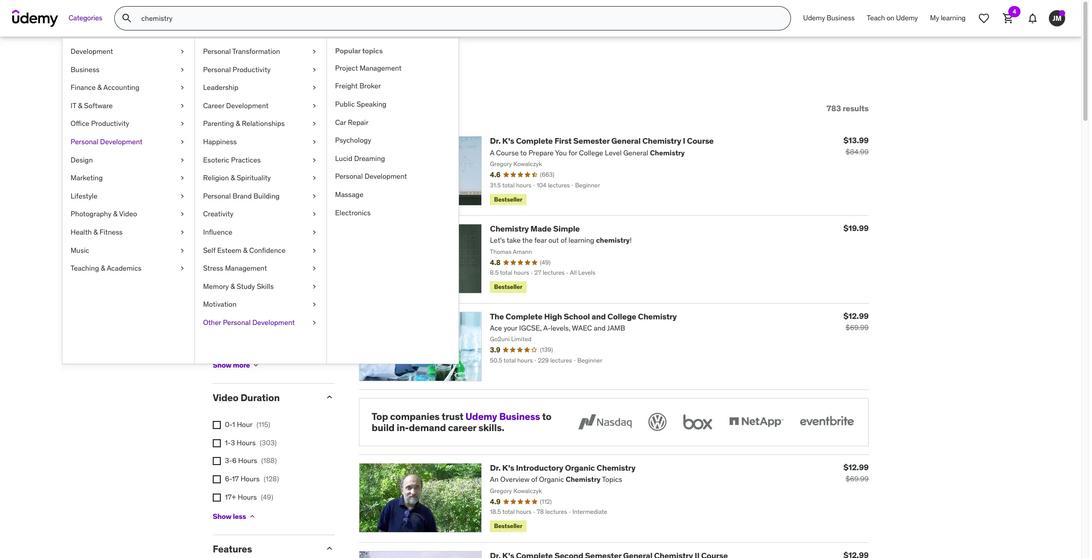 Task type: describe. For each thing, give the bounding box(es) containing it.
xsmall image for show more
[[252, 361, 260, 369]]

(49)
[[261, 492, 273, 502]]

personal down العربية
[[223, 318, 251, 327]]

teaching
[[71, 264, 99, 273]]

freight broker
[[335, 81, 381, 91]]

finance & accounting
[[71, 83, 139, 92]]

build
[[372, 422, 395, 434]]

other personal development
[[203, 318, 295, 327]]

personal development for the topmost personal development link
[[71, 137, 142, 146]]

language button
[[213, 257, 316, 269]]

small image for features
[[325, 543, 335, 554]]

creativity
[[203, 209, 233, 219]]

religion & spirituality
[[203, 173, 271, 182]]

made
[[531, 223, 552, 234]]

video duration button
[[213, 392, 316, 404]]

udemy image
[[12, 10, 58, 27]]

speaking
[[357, 100, 387, 109]]

1 horizontal spatial video
[[213, 392, 239, 404]]

$12.99 $69.99 for dr. k's introductory organic chemistry
[[844, 462, 869, 484]]

& for finance & accounting
[[97, 83, 102, 92]]

software
[[84, 101, 113, 110]]

memory & study skills
[[203, 282, 274, 291]]

development down motivation link
[[252, 318, 295, 327]]

submit search image
[[121, 12, 133, 24]]

esoteric practices
[[203, 155, 261, 164]]

stress
[[203, 264, 223, 273]]

health & fitness
[[71, 227, 123, 237]]

high
[[544, 311, 562, 321]]

lifestyle link
[[62, 187, 195, 205]]

0 horizontal spatial udemy
[[466, 410, 497, 422]]

personal for personal transformation link
[[203, 47, 231, 56]]

show for video duration
[[213, 512, 231, 521]]

simple
[[553, 223, 580, 234]]

memory & study skills link
[[195, 278, 327, 296]]

popular
[[335, 46, 361, 55]]

self
[[203, 246, 216, 255]]

(115)
[[257, 420, 270, 429]]

chemistry right "organic"
[[597, 463, 636, 473]]

demand
[[409, 422, 446, 434]]

xsmall image for parenting & relationships
[[310, 119, 318, 129]]

car repair link
[[327, 114, 459, 132]]

confidence
[[249, 246, 286, 255]]

practices
[[231, 155, 261, 164]]

spirituality
[[237, 173, 271, 182]]

1 horizontal spatial udemy
[[803, 13, 825, 22]]

esoteric practices link
[[195, 151, 327, 169]]

car
[[335, 118, 346, 127]]

dr. k's complete first semester general chemistry i course
[[490, 136, 714, 146]]

xsmall image for finance & accounting
[[178, 83, 186, 93]]

finance
[[71, 83, 96, 92]]

office
[[71, 119, 89, 128]]

relationships
[[242, 119, 285, 128]]

psychology link
[[327, 132, 459, 150]]

productivity for office productivity
[[91, 119, 129, 128]]

lucid
[[335, 154, 352, 163]]

1 vertical spatial complete
[[506, 311, 543, 321]]

17
[[232, 474, 239, 483]]

& for religion & spirituality
[[231, 173, 235, 182]]

public speaking link
[[327, 95, 459, 114]]

features button
[[213, 543, 316, 555]]

1 vertical spatial personal development link
[[327, 168, 459, 186]]

parenting & relationships link
[[195, 115, 327, 133]]

photography & video
[[71, 209, 137, 219]]

filter
[[232, 103, 251, 113]]

small image for ratings
[[325, 145, 335, 155]]

box image
[[681, 411, 715, 433]]

4.0 & up
[[263, 191, 289, 200]]

school
[[564, 311, 590, 321]]

xsmall image for business
[[178, 65, 186, 75]]

xsmall image for office productivity
[[178, 119, 186, 129]]

development up parenting & relationships
[[226, 101, 269, 110]]

companies
[[390, 410, 440, 422]]

(684)
[[253, 286, 269, 295]]

career
[[203, 101, 224, 110]]

العربية
[[225, 304, 240, 313]]

personal for the topmost personal development link
[[71, 137, 98, 146]]

xsmall image for other personal development
[[310, 318, 318, 328]]

हिन्दी
[[225, 322, 238, 331]]

photography
[[71, 209, 111, 219]]

& for parenting & relationships
[[236, 119, 240, 128]]

introductory
[[516, 463, 563, 473]]

more
[[233, 361, 250, 370]]

show less button
[[213, 506, 256, 527]]

4.5
[[263, 173, 273, 182]]

nasdaq image
[[576, 411, 634, 433]]

electronics link
[[327, 204, 459, 222]]

2 horizontal spatial udemy
[[896, 13, 918, 22]]

small image for language
[[325, 258, 335, 268]]

study
[[237, 282, 255, 291]]

lucid dreaming link
[[327, 150, 459, 168]]

xsmall image for lifestyle
[[178, 191, 186, 201]]

less
[[233, 512, 246, 521]]

0 vertical spatial udemy business link
[[797, 6, 861, 30]]

$13.99 $84.99
[[844, 135, 869, 157]]

development down lucid dreaming link
[[365, 172, 407, 181]]

topics
[[362, 46, 383, 55]]

dr. for dr. k's complete first semester general chemistry i course
[[490, 136, 501, 146]]

1 vertical spatial udemy business link
[[466, 410, 540, 422]]

business inside udemy business link
[[827, 13, 855, 22]]

xsmall image for personal brand building
[[310, 191, 318, 201]]

xsmall image for personal development
[[178, 137, 186, 147]]

xsmall image for it & software
[[178, 101, 186, 111]]

project management link
[[327, 59, 459, 77]]

happiness
[[203, 137, 237, 146]]

xsmall image for creativity
[[310, 209, 318, 219]]

& for 4.5 & up
[[274, 173, 279, 182]]

learning
[[941, 13, 966, 22]]

xsmall image for show less
[[248, 513, 256, 521]]

career development
[[203, 101, 269, 110]]

0 vertical spatial complete
[[516, 136, 553, 146]]

parenting
[[203, 119, 234, 128]]

xsmall image for influence
[[310, 227, 318, 237]]

popular topics
[[335, 46, 383, 55]]

xsmall image for music
[[178, 246, 186, 256]]

4
[[1013, 8, 1017, 15]]

1-
[[225, 438, 231, 447]]

electronics
[[335, 208, 371, 217]]

features
[[213, 543, 252, 555]]

up for 4.0 & up
[[281, 191, 289, 200]]

dr. k's introductory organic chemistry
[[490, 463, 636, 473]]

it & software link
[[62, 97, 195, 115]]

business link
[[62, 61, 195, 79]]

netapp image
[[727, 411, 786, 433]]

in-
[[397, 422, 409, 434]]

development down categories dropdown button
[[71, 47, 113, 56]]

teach on udemy link
[[861, 6, 924, 30]]

massage link
[[327, 186, 459, 204]]

chemistry right college
[[638, 311, 677, 321]]

shopping cart with 4 items image
[[1003, 12, 1015, 24]]

management for project management
[[360, 63, 402, 73]]

show more
[[213, 361, 250, 370]]

chemistry left i at the top of the page
[[643, 136, 681, 146]]

k's for introductory
[[502, 463, 514, 473]]

motivation link
[[195, 296, 327, 314]]

development down office productivity link
[[100, 137, 142, 146]]

xsmall image for memory & study skills
[[310, 282, 318, 292]]

hours for 3-6 hours
[[238, 456, 257, 465]]

show for language
[[213, 361, 231, 370]]

hours for 1-3 hours
[[237, 438, 256, 447]]

783 for 783 results
[[827, 103, 841, 113]]

for
[[302, 60, 323, 81]]

17+
[[225, 492, 236, 502]]



Task type: vqa. For each thing, say whether or not it's contained in the screenshot.
mobile at the bottom left of the page
no



Task type: locate. For each thing, give the bounding box(es) containing it.
(16)
[[242, 322, 253, 331]]

general
[[611, 136, 641, 146]]

video down lifestyle "link"
[[119, 209, 137, 219]]

0 vertical spatial k's
[[502, 136, 514, 146]]

1 horizontal spatial 783
[[827, 103, 841, 113]]

783 inside status
[[827, 103, 841, 113]]

$12.99 for dr. k's introductory organic chemistry
[[844, 462, 869, 472]]

stress management link
[[195, 260, 327, 278]]

show
[[213, 361, 231, 370], [213, 512, 231, 521]]

semester
[[573, 136, 610, 146]]

results for 783 results
[[843, 103, 869, 113]]

teaching & academics
[[71, 264, 142, 273]]

0 vertical spatial personal development
[[71, 137, 142, 146]]

hours
[[237, 438, 256, 447], [238, 456, 257, 465], [241, 474, 260, 483], [238, 492, 257, 502]]

xsmall image inside happiness link
[[310, 137, 318, 147]]

xsmall image inside marketing link
[[178, 173, 186, 183]]

1 vertical spatial dr.
[[490, 463, 501, 473]]

chemistry
[[643, 136, 681, 146], [490, 223, 529, 234], [638, 311, 677, 321], [597, 463, 636, 473]]

career development link
[[195, 97, 327, 115]]

eventbrite image
[[798, 411, 856, 433]]

dr. for dr. k's introductory organic chemistry
[[490, 463, 501, 473]]

xsmall image inside teaching & academics link
[[178, 264, 186, 274]]

1 vertical spatial business
[[71, 65, 99, 74]]

6-17 hours (128)
[[225, 474, 279, 483]]

3-6 hours (188)
[[225, 456, 277, 465]]

xsmall image for health & fitness
[[178, 227, 186, 237]]

personal development for personal development link to the bottom
[[335, 172, 407, 181]]

xsmall image for personal transformation
[[310, 47, 318, 57]]

1
[[232, 420, 235, 429]]

freight
[[335, 81, 358, 91]]

management up study
[[225, 264, 267, 273]]

wishlist image
[[978, 12, 990, 24]]

personal development
[[71, 137, 142, 146], [335, 172, 407, 181]]

1 vertical spatial show
[[213, 512, 231, 521]]

business up finance
[[71, 65, 99, 74]]

repair
[[348, 118, 369, 127]]

xsmall image inside show more button
[[252, 361, 260, 369]]

k's
[[502, 136, 514, 146], [502, 463, 514, 473]]

dreaming
[[354, 154, 385, 163]]

english (684)
[[225, 286, 269, 295]]

personal development link down the dreaming on the top left of the page
[[327, 168, 459, 186]]

personal productivity link
[[195, 61, 327, 79]]

0 vertical spatial business
[[827, 13, 855, 22]]

0 horizontal spatial video
[[119, 209, 137, 219]]

& up fitness on the top
[[113, 209, 118, 219]]

show inside button
[[213, 512, 231, 521]]

personal development down the dreaming on the top left of the page
[[335, 172, 407, 181]]

xsmall image inside finance & accounting 'link'
[[178, 83, 186, 93]]

productivity down software
[[91, 119, 129, 128]]

public speaking
[[335, 100, 387, 109]]

1 horizontal spatial personal development
[[335, 172, 407, 181]]

results down transformation
[[245, 60, 298, 81]]

& for 4.0 & up
[[275, 191, 279, 200]]

complete left the first
[[516, 136, 553, 146]]

783 results status
[[827, 103, 869, 113]]

2 $12.99 from the top
[[844, 462, 869, 472]]

2 up from the top
[[281, 191, 289, 200]]

xsmall image for self esteem & confidence
[[310, 246, 318, 256]]

small image for video duration
[[325, 392, 335, 402]]

xsmall image inside show less button
[[248, 513, 256, 521]]

0 vertical spatial $12.99
[[844, 311, 869, 321]]

volkswagen image
[[647, 411, 669, 433]]

xsmall image for development
[[178, 47, 186, 57]]

2 small image from the top
[[325, 543, 335, 554]]

1 horizontal spatial business
[[499, 410, 540, 422]]

building
[[253, 191, 280, 200]]

3
[[231, 438, 235, 447]]

chemistry left made
[[490, 223, 529, 234]]

freight broker link
[[327, 77, 459, 95]]

personal up personal productivity
[[203, 47, 231, 56]]

small image inside filter button
[[219, 103, 230, 113]]

xsmall image inside 'parenting & relationships' link
[[310, 119, 318, 129]]

4 link
[[996, 6, 1021, 30]]

teach on udemy
[[867, 13, 918, 22]]

xsmall image for esoteric practices
[[310, 155, 318, 165]]

personal for personal productivity link
[[203, 65, 231, 74]]

0 vertical spatial $69.99
[[846, 323, 869, 332]]

xsmall image for career development
[[310, 101, 318, 111]]

1 vertical spatial productivity
[[91, 119, 129, 128]]

1 vertical spatial small image
[[325, 258, 335, 268]]

hours right 3
[[237, 438, 256, 447]]

0 vertical spatial personal development link
[[62, 133, 195, 151]]

design
[[71, 155, 93, 164]]

xsmall image inside health & fitness link
[[178, 227, 186, 237]]

0 vertical spatial $12.99 $69.99
[[844, 311, 869, 332]]

& right the esteem
[[243, 246, 248, 255]]

1 vertical spatial $12.99 $69.99
[[844, 462, 869, 484]]

personal for personal development link to the bottom
[[335, 172, 363, 181]]

0 horizontal spatial business
[[71, 65, 99, 74]]

to build in-demand career skills.
[[372, 410, 552, 434]]

show less
[[213, 512, 246, 521]]

show more button
[[213, 355, 260, 376]]

xsmall image inside career development link
[[310, 101, 318, 111]]

& right finance
[[97, 83, 102, 92]]

1 vertical spatial personal development
[[335, 172, 407, 181]]

1 small image from the top
[[325, 145, 335, 155]]

xsmall image
[[178, 65, 186, 75], [310, 101, 318, 111], [178, 119, 186, 129], [310, 119, 318, 129], [178, 137, 186, 147], [310, 155, 318, 165], [178, 173, 186, 183], [310, 173, 318, 183], [178, 209, 186, 219], [310, 209, 318, 219], [178, 227, 186, 237], [310, 246, 318, 256], [178, 264, 186, 274], [310, 282, 318, 292], [310, 300, 318, 310], [213, 305, 221, 313], [213, 341, 221, 349], [252, 361, 260, 369], [213, 421, 221, 429], [213, 439, 221, 447], [213, 475, 221, 483]]

2 horizontal spatial business
[[827, 13, 855, 22]]

1 horizontal spatial personal development link
[[327, 168, 459, 186]]

&
[[97, 83, 102, 92], [78, 101, 82, 110], [236, 119, 240, 128], [274, 173, 279, 182], [231, 173, 235, 182], [275, 191, 279, 200], [113, 209, 118, 219], [93, 227, 98, 237], [243, 246, 248, 255], [101, 264, 105, 273], [231, 282, 235, 291]]

0 horizontal spatial personal development link
[[62, 133, 195, 151]]

2 $69.99 from the top
[[846, 474, 869, 484]]

small image
[[219, 103, 230, 113], [325, 258, 335, 268], [325, 392, 335, 402]]

chemistry made simple link
[[490, 223, 580, 234]]

personal development link
[[62, 133, 195, 151], [327, 168, 459, 186]]

udemy
[[803, 13, 825, 22], [896, 13, 918, 22], [466, 410, 497, 422]]

0 vertical spatial productivity
[[233, 65, 271, 74]]

religion & spirituality link
[[195, 169, 327, 187]]

xsmall image inside influence link
[[310, 227, 318, 237]]

car repair
[[335, 118, 369, 127]]

management down topics
[[360, 63, 402, 73]]

& inside 'link'
[[97, 83, 102, 92]]

up right 4.0
[[281, 191, 289, 200]]

xsmall image for stress management
[[310, 264, 318, 274]]

xsmall image inside the 'memory & study skills' link
[[310, 282, 318, 292]]

0 horizontal spatial productivity
[[91, 119, 129, 128]]

0 horizontal spatial management
[[225, 264, 267, 273]]

up right 4.5
[[280, 173, 288, 182]]

business left teach
[[827, 13, 855, 22]]

up for 4.5 & up
[[280, 173, 288, 182]]

& inside "link"
[[78, 101, 82, 110]]

1 horizontal spatial results
[[843, 103, 869, 113]]

xsmall image inside leadership link
[[310, 83, 318, 93]]

project
[[335, 63, 358, 73]]

management for stress management
[[225, 264, 267, 273]]

personal transformation link
[[195, 43, 327, 61]]

1 horizontal spatial productivity
[[233, 65, 271, 74]]

my learning link
[[924, 6, 972, 30]]

783 results
[[827, 103, 869, 113]]

2 vertical spatial small image
[[325, 392, 335, 402]]

you have alerts image
[[1059, 10, 1066, 16]]

xsmall image inside development link
[[178, 47, 186, 57]]

& right teaching
[[101, 264, 105, 273]]

massage
[[335, 190, 364, 199]]

the complete high school and college chemistry
[[490, 311, 677, 321]]

& right religion
[[231, 173, 235, 182]]

1 up from the top
[[280, 173, 288, 182]]

memory
[[203, 282, 229, 291]]

xsmall image inside other personal development link
[[310, 318, 318, 328]]

hours right 17+
[[238, 492, 257, 502]]

xsmall image for design
[[178, 155, 186, 165]]

Search for anything text field
[[139, 10, 779, 27]]

xsmall image for personal productivity
[[310, 65, 318, 75]]

0 horizontal spatial results
[[245, 60, 298, 81]]

personal for personal brand building link
[[203, 191, 231, 200]]

other personal development link
[[195, 314, 327, 332]]

skills
[[257, 282, 274, 291]]

up
[[280, 173, 288, 182], [281, 191, 289, 200]]

notifications image
[[1027, 12, 1039, 24]]

xsmall image inside esoteric practices link
[[310, 155, 318, 165]]

influence
[[203, 227, 232, 237]]

marketing
[[71, 173, 103, 182]]

other personal development element
[[327, 39, 459, 364]]

1 horizontal spatial udemy business link
[[797, 6, 861, 30]]

influence link
[[195, 223, 327, 242]]

$12.99 $69.99 for the complete high school and college chemistry
[[844, 311, 869, 332]]

hours for 6-17 hours
[[241, 474, 260, 483]]

0 vertical spatial dr.
[[490, 136, 501, 146]]

& for teaching & academics
[[101, 264, 105, 273]]

783
[[213, 60, 242, 81], [827, 103, 841, 113]]

video up 0-
[[213, 392, 239, 404]]

0 horizontal spatial udemy business link
[[466, 410, 540, 422]]

public
[[335, 100, 355, 109]]

k's for complete
[[502, 136, 514, 146]]

xsmall image inside design link
[[178, 155, 186, 165]]

esoteric
[[203, 155, 229, 164]]

xsmall image for marketing
[[178, 173, 186, 183]]

office productivity link
[[62, 115, 195, 133]]

1 $12.99 $69.99 from the top
[[844, 311, 869, 332]]

1 vertical spatial up
[[281, 191, 289, 200]]

personal development link down office productivity
[[62, 133, 195, 151]]

language
[[213, 257, 257, 269]]

religion
[[203, 173, 229, 182]]

show left less at the left bottom of the page
[[213, 512, 231, 521]]

$12.99
[[844, 311, 869, 321], [844, 462, 869, 472]]

productivity down transformation
[[233, 65, 271, 74]]

1 vertical spatial results
[[843, 103, 869, 113]]

1 vertical spatial k's
[[502, 463, 514, 473]]

1 $69.99 from the top
[[846, 323, 869, 332]]

& right the health
[[93, 227, 98, 237]]

management inside stress management link
[[225, 264, 267, 273]]

hours right 17
[[241, 474, 260, 483]]

my
[[930, 13, 939, 22]]

& right the it
[[78, 101, 82, 110]]

0-1 hour (115)
[[225, 420, 270, 429]]

xsmall image inside personal transformation link
[[310, 47, 318, 57]]

1 horizontal spatial management
[[360, 63, 402, 73]]

2 vertical spatial business
[[499, 410, 540, 422]]

& left study
[[231, 282, 235, 291]]

$69.99 for the complete high school and college chemistry
[[846, 323, 869, 332]]

2 dr. from the top
[[490, 463, 501, 473]]

2 k's from the top
[[502, 463, 514, 473]]

hours right 6
[[238, 456, 257, 465]]

1 k's from the top
[[502, 136, 514, 146]]

0 vertical spatial results
[[245, 60, 298, 81]]

0 vertical spatial video
[[119, 209, 137, 219]]

1 vertical spatial small image
[[325, 543, 335, 554]]

on
[[887, 13, 895, 22]]

0 vertical spatial small image
[[325, 145, 335, 155]]

& right 4.0
[[275, 191, 279, 200]]

0 vertical spatial 783
[[213, 60, 242, 81]]

results up $13.99
[[843, 103, 869, 113]]

0 vertical spatial up
[[280, 173, 288, 182]]

xsmall image inside personal productivity link
[[310, 65, 318, 75]]

1 vertical spatial $69.99
[[846, 474, 869, 484]]

0 horizontal spatial 783
[[213, 60, 242, 81]]

& for health & fitness
[[93, 227, 98, 237]]

1 vertical spatial $12.99
[[844, 462, 869, 472]]

lifestyle
[[71, 191, 97, 200]]

dr.
[[490, 136, 501, 146], [490, 463, 501, 473]]

xsmall image inside photography & video link
[[178, 209, 186, 219]]

xsmall image for religion & spirituality
[[310, 173, 318, 183]]

6
[[232, 456, 237, 465]]

xsmall image
[[178, 47, 186, 57], [310, 47, 318, 57], [310, 65, 318, 75], [178, 83, 186, 93], [310, 83, 318, 93], [178, 101, 186, 111], [310, 137, 318, 147], [178, 155, 186, 165], [178, 191, 186, 201], [310, 191, 318, 201], [310, 227, 318, 237], [178, 246, 186, 256], [310, 264, 318, 274], [213, 287, 221, 295], [310, 318, 318, 328], [213, 323, 221, 331], [213, 457, 221, 465], [213, 493, 221, 502], [248, 513, 256, 521]]

esteem
[[217, 246, 241, 255]]

xsmall image inside business link
[[178, 65, 186, 75]]

happiness link
[[195, 133, 327, 151]]

personal up massage
[[335, 172, 363, 181]]

português
[[225, 358, 258, 367]]

categories button
[[62, 6, 108, 30]]

dr. k's complete first semester general chemistry i course link
[[490, 136, 714, 146]]

& right 4.5
[[274, 173, 279, 182]]

and
[[592, 311, 606, 321]]

1 vertical spatial video
[[213, 392, 239, 404]]

783 for 783 results for "chemistry"
[[213, 60, 242, 81]]

udemy business link left teach
[[797, 6, 861, 30]]

productivity inside personal productivity link
[[233, 65, 271, 74]]

xsmall image for photography & video
[[178, 209, 186, 219]]

xsmall image inside personal development link
[[178, 137, 186, 147]]

show inside button
[[213, 361, 231, 370]]

business inside business link
[[71, 65, 99, 74]]

productivity inside office productivity link
[[91, 119, 129, 128]]

0 horizontal spatial personal development
[[71, 137, 142, 146]]

$12.99 for the complete high school and college chemistry
[[844, 311, 869, 321]]

xsmall image inside office productivity link
[[178, 119, 186, 129]]

& down filter
[[236, 119, 240, 128]]

lucid dreaming
[[335, 154, 385, 163]]

xsmall image inside personal brand building link
[[310, 191, 318, 201]]

udemy business link
[[797, 6, 861, 30], [466, 410, 540, 422]]

results for 783 results for "chemistry"
[[245, 60, 298, 81]]

$13.99
[[844, 135, 869, 145]]

1 dr. from the top
[[490, 136, 501, 146]]

udemy business link left to
[[466, 410, 540, 422]]

0 vertical spatial small image
[[219, 103, 230, 113]]

& for photography & video
[[113, 209, 118, 219]]

small image
[[325, 145, 335, 155], [325, 543, 335, 554]]

jm link
[[1045, 6, 1070, 30]]

personal up design
[[71, 137, 98, 146]]

2 $12.99 $69.99 from the top
[[844, 462, 869, 484]]

xsmall image for happiness
[[310, 137, 318, 147]]

1 vertical spatial 783
[[827, 103, 841, 113]]

1 vertical spatial management
[[225, 264, 267, 273]]

xsmall image for leadership
[[310, 83, 318, 93]]

show left more
[[213, 361, 231, 370]]

xsmall image for motivation
[[310, 300, 318, 310]]

$69.99 for dr. k's introductory organic chemistry
[[846, 474, 869, 484]]

xsmall image inside motivation link
[[310, 300, 318, 310]]

& for it & software
[[78, 101, 82, 110]]

xsmall image inside it & software "link"
[[178, 101, 186, 111]]

2 show from the top
[[213, 512, 231, 521]]

xsmall image inside music link
[[178, 246, 186, 256]]

productivity for personal productivity
[[233, 65, 271, 74]]

1 $12.99 from the top
[[844, 311, 869, 321]]

personal down religion
[[203, 191, 231, 200]]

complete right the
[[506, 311, 543, 321]]

management inside project management link
[[360, 63, 402, 73]]

xsmall image inside stress management link
[[310, 264, 318, 274]]

xsmall image inside creativity link
[[310, 209, 318, 219]]

xsmall image inside religion & spirituality link
[[310, 173, 318, 183]]

personal development down office productivity
[[71, 137, 142, 146]]

academics
[[107, 264, 142, 273]]

& for memory & study skills
[[231, 282, 235, 291]]

4.5 & up
[[263, 173, 288, 182]]

personal up leadership
[[203, 65, 231, 74]]

xsmall image inside lifestyle "link"
[[178, 191, 186, 201]]

xsmall image inside self esteem & confidence link
[[310, 246, 318, 256]]

productivity
[[233, 65, 271, 74], [91, 119, 129, 128]]

xsmall image for teaching & academics
[[178, 264, 186, 274]]

results inside 783 results status
[[843, 103, 869, 113]]

categories
[[69, 13, 102, 22]]

1-3 hours (303)
[[225, 438, 277, 447]]

0 vertical spatial show
[[213, 361, 231, 370]]

1 show from the top
[[213, 361, 231, 370]]

business left to
[[499, 410, 540, 422]]

course
[[687, 136, 714, 146]]

0 vertical spatial management
[[360, 63, 402, 73]]



